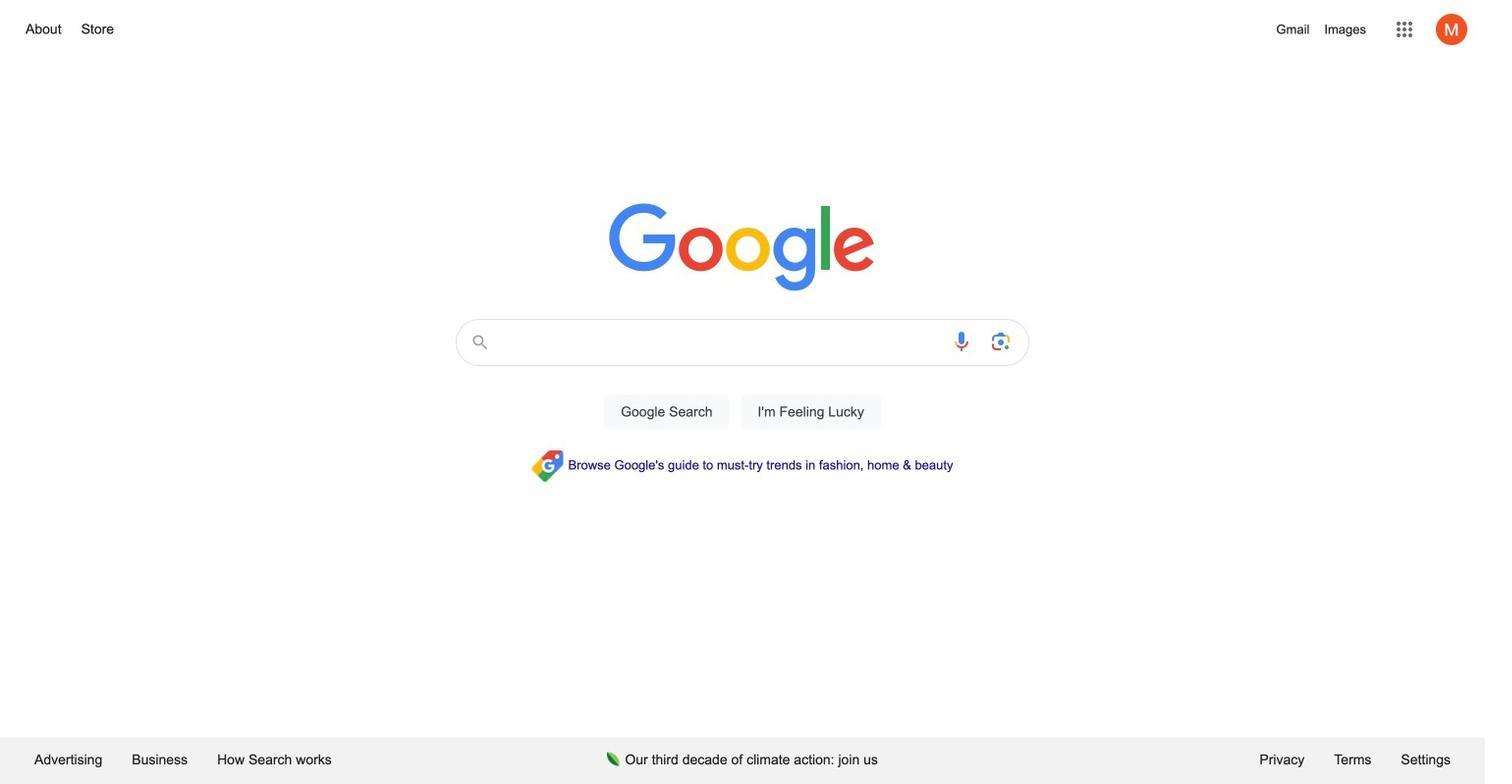 Task type: describe. For each thing, give the bounding box(es) containing it.
search by voice image
[[950, 330, 974, 354]]

google image
[[609, 203, 876, 294]]



Task type: locate. For each thing, give the bounding box(es) containing it.
search by image image
[[989, 330, 1013, 354]]

None search field
[[20, 313, 1466, 453]]



Task type: vqa. For each thing, say whether or not it's contained in the screenshot.
the Search by image
yes



